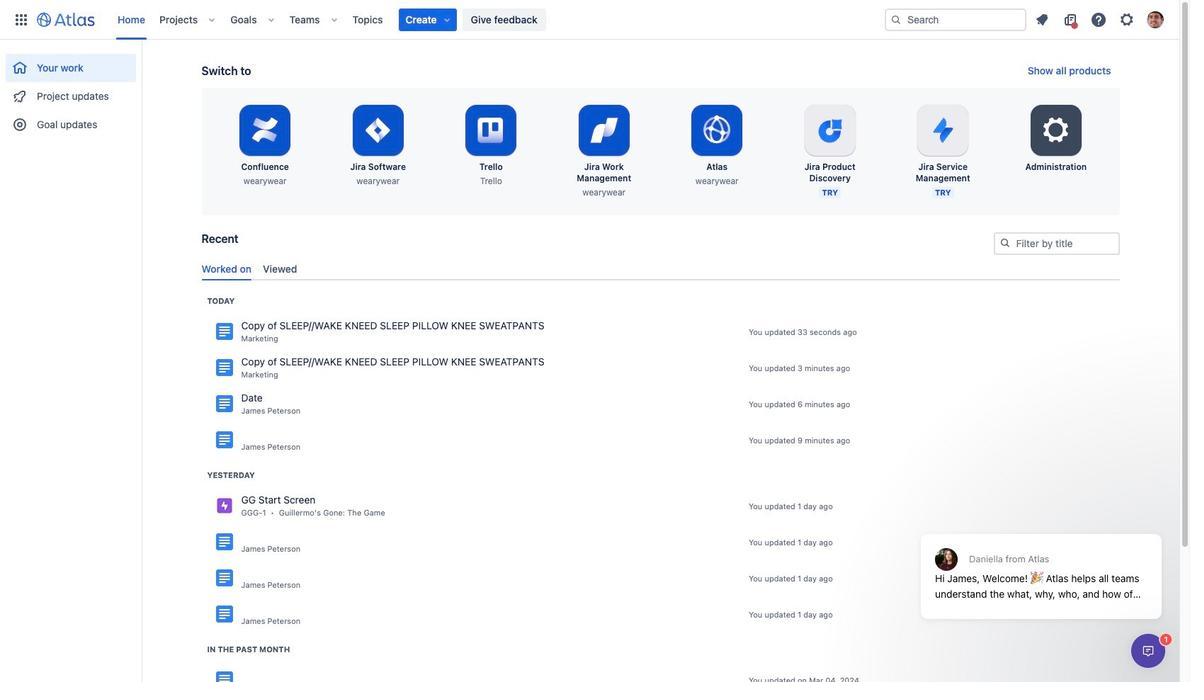 Task type: locate. For each thing, give the bounding box(es) containing it.
1 confluence image from the top
[[216, 359, 233, 376]]

tab list
[[196, 257, 1125, 280]]

3 heading from the top
[[207, 644, 290, 655]]

switch to... image
[[13, 11, 30, 28]]

1 vertical spatial confluence image
[[216, 534, 233, 551]]

2 vertical spatial confluence image
[[216, 606, 233, 623]]

banner
[[0, 0, 1180, 40]]

dialog
[[914, 499, 1169, 630]]

1 heading from the top
[[207, 295, 235, 307]]

2 heading from the top
[[207, 470, 255, 481]]

1 confluence image from the top
[[216, 323, 233, 340]]

0 vertical spatial heading
[[207, 295, 235, 307]]

confluence image
[[216, 323, 233, 340], [216, 396, 233, 413], [216, 432, 233, 449], [216, 570, 233, 587], [216, 672, 233, 682]]

help image
[[1090, 11, 1107, 28]]

Search field
[[885, 8, 1027, 31]]

0 vertical spatial confluence image
[[216, 359, 233, 376]]

1 vertical spatial heading
[[207, 470, 255, 481]]

heading
[[207, 295, 235, 307], [207, 470, 255, 481], [207, 644, 290, 655]]

2 vertical spatial heading
[[207, 644, 290, 655]]

2 confluence image from the top
[[216, 534, 233, 551]]

confluence image for second confluence icon from the bottom
[[216, 534, 233, 551]]

group
[[6, 40, 136, 143]]

notifications image
[[1034, 11, 1051, 28]]

heading for jira image
[[207, 470, 255, 481]]

confluence image
[[216, 359, 233, 376], [216, 534, 233, 551], [216, 606, 233, 623]]

settings image
[[1119, 11, 1136, 28], [1039, 113, 1073, 147]]

0 horizontal spatial settings image
[[1039, 113, 1073, 147]]

heading for first confluence icon from the top of the page
[[207, 295, 235, 307]]

0 vertical spatial settings image
[[1119, 11, 1136, 28]]



Task type: describe. For each thing, give the bounding box(es) containing it.
heading for first confluence icon from the bottom of the page
[[207, 644, 290, 655]]

confluence image for 2nd confluence icon from the top
[[216, 359, 233, 376]]

3 confluence image from the top
[[216, 606, 233, 623]]

top element
[[9, 0, 885, 39]]

2 confluence image from the top
[[216, 396, 233, 413]]

Filter by title field
[[995, 234, 1118, 254]]

4 confluence image from the top
[[216, 570, 233, 587]]

1 horizontal spatial settings image
[[1119, 11, 1136, 28]]

jira image
[[216, 498, 233, 515]]

3 confluence image from the top
[[216, 432, 233, 449]]

1 vertical spatial settings image
[[1039, 113, 1073, 147]]

search image
[[891, 14, 902, 25]]

search image
[[999, 237, 1011, 249]]

5 confluence image from the top
[[216, 672, 233, 682]]

account image
[[1147, 11, 1164, 28]]



Task type: vqa. For each thing, say whether or not it's contained in the screenshot.
seventh confluence image from the top of the page heading
yes



